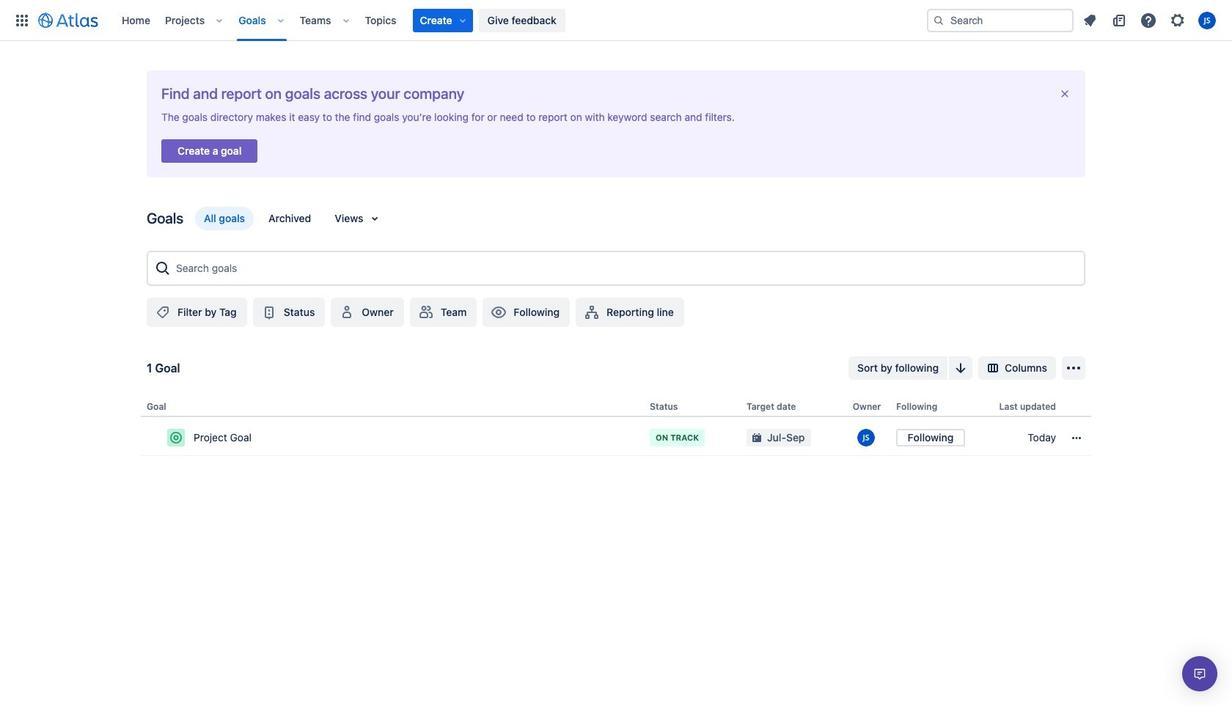 Task type: vqa. For each thing, say whether or not it's contained in the screenshot.
Close banner icon
yes



Task type: locate. For each thing, give the bounding box(es) containing it.
status image
[[260, 304, 278, 321]]

following image
[[490, 304, 508, 321]]

close banner image
[[1059, 88, 1071, 100]]

help image
[[1140, 11, 1158, 29]]

top element
[[9, 0, 927, 41]]

reverse sort order image
[[952, 359, 970, 377]]

banner
[[0, 0, 1233, 41]]

switch to... image
[[13, 11, 31, 29]]

account image
[[1199, 11, 1216, 29]]

notifications image
[[1081, 11, 1099, 29]]



Task type: describe. For each thing, give the bounding box(es) containing it.
label image
[[154, 304, 172, 321]]

Search goals field
[[172, 255, 1078, 282]]

settings image
[[1169, 11, 1187, 29]]

project goal image
[[170, 432, 182, 444]]

search goals image
[[154, 260, 172, 277]]

Search field
[[927, 8, 1074, 32]]

search image
[[933, 14, 945, 26]]



